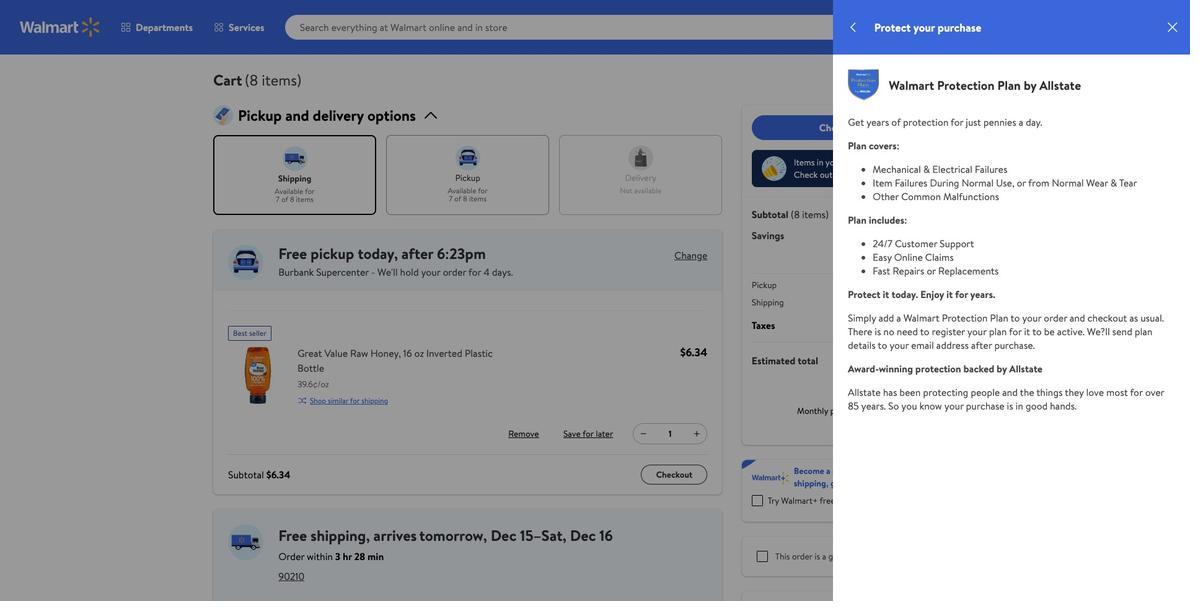Task type: vqa. For each thing, say whether or not it's contained in the screenshot.
NORMAL
yes



Task type: describe. For each thing, give the bounding box(es) containing it.
2 horizontal spatial &
[[1111, 176, 1118, 190]]

,
[[366, 526, 370, 547]]

cart_gic_illustration image
[[213, 105, 233, 125]]

hr
[[343, 550, 352, 564]]

monthly
[[798, 405, 829, 417]]

0 horizontal spatial delivery
[[313, 105, 364, 126]]

fulfillment logo image
[[228, 525, 264, 560]]

reduced price image
[[762, 156, 787, 181]]

free pickup today, after 6:23pm
[[279, 243, 486, 264]]

decrease quantity great value raw honey, 16 oz inverted plastic bottle, current quantity 1 image
[[639, 429, 649, 439]]

check
[[795, 169, 819, 181]]

7 for pickup
[[449, 194, 453, 204]]

today, after 6:23pm element
[[358, 243, 486, 264]]

subtotal $6.34
[[228, 469, 291, 482]]

calculated
[[869, 319, 915, 332]]

0 vertical spatial after
[[402, 243, 434, 264]]

best seller alert
[[228, 322, 272, 341]]

protect for protect it today. enjoy it for years.
[[848, 288, 881, 301]]

and inside simply add a walmart protection plan to your order and checkout as usual. there is no need to register your plan for it to be active. we?ll send plan details to your email address after purchase.
[[1070, 311, 1086, 325]]

your inside items in your cart have reduced prices. check out now for extra savings!
[[826, 156, 843, 169]]

(8 for cart
[[245, 69, 258, 91]]

pennies
[[984, 115, 1017, 129]]

backed
[[964, 362, 995, 376]]

1 vertical spatial $6.34
[[267, 469, 291, 482]]

online
[[895, 251, 923, 264]]

great value raw honey, 16 oz inverted plastic bottle link
[[298, 346, 518, 376]]

from
[[1029, 176, 1050, 190]]

monthly payments available for eligible items.
[[798, 405, 968, 417]]

shipping,
[[795, 478, 829, 490]]

shipping inside shipping available for 7 of 8 items
[[278, 172, 312, 185]]

1 vertical spatial pickup
[[311, 243, 354, 264]]

common
[[902, 190, 942, 203]]

1 vertical spatial -
[[372, 266, 375, 279]]

pickup and delivery options button
[[213, 105, 723, 126]]

address
[[937, 339, 969, 352]]

no
[[884, 325, 895, 339]]

0 horizontal spatial checkout
[[928, 319, 968, 332]]

great
[[298, 347, 322, 361]]

cart
[[845, 156, 860, 169]]

1 vertical spatial protection
[[916, 362, 962, 376]]

pickup for pickup and delivery options
[[238, 105, 282, 126]]

days.
[[492, 266, 513, 279]]

all
[[864, 121, 874, 134]]

of for pickup
[[455, 194, 462, 204]]

includes:
[[869, 213, 908, 227]]

payments
[[831, 405, 867, 417]]

this order is a gift.
[[776, 551, 844, 563]]

plan up cart
[[848, 139, 867, 153]]

register
[[932, 325, 966, 339]]

back image
[[846, 20, 861, 35]]

tomorrow,
[[420, 526, 487, 547]]

1 horizontal spatial $6.34
[[681, 345, 708, 361]]

great value raw honey, 16 oz inverted plastic bottle, with add-on services, 39.6¢/oz, 1 in cart image
[[228, 346, 288, 406]]

the
[[1021, 386, 1035, 399]]

more!
[[892, 478, 914, 490]]

0 vertical spatial $618.20
[[1151, 30, 1171, 39]]

remove button
[[504, 424, 544, 444]]

this
[[776, 551, 791, 563]]

value
[[325, 347, 348, 361]]

extra
[[866, 169, 886, 181]]

1 vertical spatial free
[[821, 495, 836, 507]]

wear
[[1087, 176, 1109, 190]]

0 horizontal spatial failures
[[895, 176, 928, 190]]

cart (8 items)
[[213, 69, 302, 91]]

items
[[795, 156, 816, 169]]

know
[[920, 399, 943, 413]]

award-
[[848, 362, 879, 376]]

or inside the 24/7 customer support easy online claims fast repairs or replacements
[[927, 264, 937, 278]]

1 horizontal spatial by
[[1024, 77, 1037, 93]]

plan includes:
[[848, 213, 908, 227]]

1
[[669, 428, 672, 441]]

for inside button
[[583, 428, 594, 441]]

available for shipping
[[275, 186, 304, 196]]

39.6¢/oz
[[298, 379, 329, 391]]

items in your cart have reduced prices. check out now for extra savings!
[[795, 156, 939, 181]]

for left 30
[[838, 495, 849, 507]]

after inside simply add a walmart protection plan to your order and checkout as usual. there is no need to register your plan for it to be active. we?ll send plan details to your email address after purchase.
[[972, 339, 993, 352]]

1 horizontal spatial &
[[924, 163, 931, 176]]

items for shipping
[[296, 194, 314, 205]]

best
[[233, 328, 248, 339]]

free shipping , arrives tomorrow, dec 15–sat, dec 16 order within 3 hr 28 min 90210
[[279, 526, 613, 584]]

gift.
[[829, 551, 844, 563]]

or inside mechanical & electrical failures item failures during normal use, or from normal wear & tear other common malfunctions
[[1018, 176, 1027, 190]]

24/7 customer support easy online claims fast repairs or replacements
[[873, 237, 999, 278]]

items) for subtotal (8 items)
[[803, 208, 830, 221]]

savings!
[[888, 169, 917, 181]]

list containing pickup
[[213, 135, 723, 215]]

to right need
[[921, 325, 930, 339]]

walmart plus image
[[753, 473, 790, 485]]

pickup inside pickup available for 7 of 8 items
[[456, 172, 481, 184]]

90210
[[279, 570, 305, 584]]

checkout all items
[[820, 121, 900, 134]]

0 vertical spatial -
[[932, 229, 936, 243]]

free shipping, arrives tomorrow, dec 15 to sat, dec 16 90210 element
[[213, 510, 723, 592]]

-$60.99
[[932, 229, 965, 243]]

estimated total
[[753, 354, 819, 367]]

Walmart Site-Wide search field
[[285, 15, 975, 40]]

intent image for pickup image
[[456, 146, 480, 171]]

0 horizontal spatial is
[[815, 551, 821, 563]]

prices.
[[915, 156, 939, 169]]

order
[[279, 550, 305, 564]]

so
[[889, 399, 900, 413]]

1 horizontal spatial order
[[793, 551, 813, 563]]

a inside the "become a member to get free next-day shipping, gas discounts & more!"
[[827, 465, 831, 478]]

purchase inside allstate has been protecting people and the things they love most for over 85 years. so you know your purchase is in good hands.
[[967, 399, 1005, 413]]

1 dec from the left
[[491, 526, 517, 547]]

plan up pennies
[[998, 77, 1021, 93]]

today.
[[892, 288, 919, 301]]

banner containing become a member to get free next-day shipping, gas discounts & more!
[[743, 460, 977, 522]]

0 vertical spatial purchase
[[938, 20, 982, 35]]

as
[[1130, 311, 1139, 325]]

plan inside simply add a walmart protection plan to your order and checkout as usual. there is no need to register your plan for it to be active. we?ll send plan details to your email address after purchase.
[[991, 311, 1009, 325]]

a inside simply add a walmart protection plan to your order and checkout as usual. there is no need to register your plan for it to be active. we?ll send plan details to your email address after purchase.
[[897, 311, 902, 325]]

2 vertical spatial $618.20
[[930, 353, 968, 368]]

simply add a walmart protection plan to your order and checkout as usual. there is no need to register your plan for it to be active. we?ll send plan details to your email address after purchase.
[[848, 311, 1165, 352]]

item
[[873, 176, 893, 190]]

a left gift.
[[823, 551, 827, 563]]

1 plan from the left
[[990, 325, 1008, 339]]

mechanical & electrical failures item failures during normal use, or from normal wear & tear other common malfunctions
[[873, 163, 1138, 203]]

subtotal (8 items)
[[753, 208, 830, 221]]

save for later button
[[561, 424, 616, 444]]

for inside allstate has been protecting people and the things they love most for over 85 years. so you know your purchase is in good hands.
[[1131, 386, 1144, 399]]

available for not
[[635, 185, 662, 196]]

checkout button
[[642, 465, 708, 485]]

8 $618.20
[[1151, 14, 1171, 39]]

items inside button
[[876, 121, 900, 134]]

of for shipping
[[282, 194, 288, 205]]

bottle
[[298, 362, 324, 375]]

reduced
[[882, 156, 913, 169]]

a left day.
[[1019, 115, 1024, 129]]

replacements
[[939, 264, 999, 278]]

we?ll
[[1088, 325, 1111, 339]]

active.
[[1058, 325, 1085, 339]]

free inside the free shipping , arrives tomorrow, dec 15–sat, dec 16 order within 3 hr 28 min 90210
[[279, 526, 307, 547]]

8 inside 8 $618.20
[[1164, 14, 1168, 24]]

min
[[368, 550, 384, 564]]

hands.
[[1051, 399, 1077, 413]]

next-
[[909, 465, 930, 478]]

8 for shipping
[[290, 194, 294, 205]]

during
[[930, 176, 960, 190]]

change
[[675, 249, 708, 262]]

walmart image
[[20, 17, 100, 37]]

for inside simply add a walmart protection plan to your order and checkout as usual. there is no need to register your plan for it to be active. we?ll send plan details to your email address after purchase.
[[1010, 325, 1022, 339]]

protect it today. enjoy it for years.
[[848, 288, 996, 301]]

options
[[368, 105, 416, 126]]

to left the be
[[1033, 325, 1042, 339]]

add
[[879, 311, 895, 325]]

checkout for checkout all items
[[820, 121, 862, 134]]

winning
[[879, 362, 914, 376]]

for inside items in your cart have reduced prices. check out now for extra savings!
[[853, 169, 864, 181]]

arrives
[[374, 526, 417, 547]]

have
[[862, 156, 880, 169]]

1 horizontal spatial years.
[[971, 288, 996, 301]]

28
[[355, 550, 365, 564]]

most
[[1107, 386, 1129, 399]]

get
[[877, 465, 890, 478]]

for down replacements
[[956, 288, 969, 301]]

honey,
[[371, 347, 401, 361]]

day
[[930, 465, 943, 478]]

2 dec from the left
[[570, 526, 596, 547]]

8 for pickup
[[463, 194, 468, 204]]

0 vertical spatial walmart
[[889, 77, 935, 93]]

items) for cart (8 items)
[[262, 69, 302, 91]]

0 horizontal spatial order
[[443, 266, 467, 279]]

protect for protect your purchase
[[875, 20, 911, 35]]

walmart inside simply add a walmart protection plan to your order and checkout as usual. there is no need to register your plan for it to be active. we?ll send plan details to your email address after purchase.
[[904, 311, 940, 325]]



Task type: locate. For each thing, give the bounding box(es) containing it.
by up day.
[[1024, 77, 1037, 93]]

0 vertical spatial protect
[[875, 20, 911, 35]]

allstate up the
[[1010, 362, 1043, 376]]

your inside allstate has been protecting people and the things they love most for over 85 years. so you know your purchase is in good hands.
[[945, 399, 964, 413]]

delivery left options
[[313, 105, 364, 126]]

pickup
[[456, 172, 481, 184], [311, 243, 354, 264]]

pickup for pickup
[[753, 279, 778, 292]]

items)
[[262, 69, 302, 91], [803, 208, 830, 221]]

protection up just
[[938, 77, 995, 93]]

be
[[1045, 325, 1055, 339]]

to up purchase.
[[1011, 311, 1021, 325]]

in
[[818, 156, 824, 169], [1016, 399, 1024, 413]]

1 vertical spatial walmart
[[904, 311, 940, 325]]

easy
[[873, 251, 892, 264]]

protection up prices.
[[904, 115, 949, 129]]

list
[[213, 135, 723, 215]]

order inside simply add a walmart protection plan to your order and checkout as usual. there is no need to register your plan for it to be active. we?ll send plan details to your email address after purchase.
[[1045, 311, 1068, 325]]

for left 4
[[469, 266, 482, 279]]

today,
[[358, 243, 398, 264]]

protect right back icon
[[875, 20, 911, 35]]

allstate up day.
[[1040, 77, 1082, 93]]

1 vertical spatial after
[[972, 339, 993, 352]]

in inside allstate has been protecting people and the things they love most for over 85 years. so you know your purchase is in good hands.
[[1016, 399, 1024, 413]]

close nudge image
[[945, 164, 955, 174]]

1 horizontal spatial pickup
[[456, 172, 481, 184]]

1 vertical spatial $618.20
[[935, 250, 968, 264]]

(8 right cart
[[245, 69, 258, 91]]

great value raw honey, 16 oz inverted plastic bottle 39.6¢/oz
[[298, 347, 493, 391]]

available
[[635, 185, 662, 196], [869, 405, 901, 417]]

a left gas
[[827, 465, 831, 478]]

3
[[335, 550, 341, 564]]

years. inside allstate has been protecting people and the things they love most for over 85 years. so you know your purchase is in good hands.
[[862, 399, 886, 413]]

order left we?ll
[[1045, 311, 1068, 325]]

simply
[[848, 311, 877, 325]]

0 horizontal spatial 7
[[276, 194, 280, 205]]

1 horizontal spatial and
[[1003, 386, 1018, 399]]

0 vertical spatial (8
[[245, 69, 258, 91]]

0 vertical spatial items)
[[262, 69, 302, 91]]

& left tear in the right top of the page
[[1111, 176, 1118, 190]]

free
[[279, 243, 307, 264], [951, 279, 968, 292], [951, 296, 968, 309], [279, 526, 307, 547]]

1 horizontal spatial 8
[[463, 194, 468, 204]]

1 vertical spatial subtotal
[[228, 469, 264, 482]]

details
[[848, 339, 876, 352]]

items for pickup
[[469, 194, 487, 204]]

0 horizontal spatial (8
[[245, 69, 258, 91]]

is inside simply add a walmart protection plan to your order and checkout as usual. there is no need to register your plan for it to be active. we?ll send plan details to your email address after purchase.
[[875, 325, 882, 339]]

0 horizontal spatial -
[[372, 266, 375, 279]]

intent image for delivery image
[[629, 146, 654, 171]]

0 horizontal spatial plan
[[990, 325, 1008, 339]]

0 horizontal spatial subtotal
[[228, 469, 264, 482]]

protection up address
[[942, 311, 988, 325]]

shipping inside the free shipping , arrives tomorrow, dec 15–sat, dec 16 order within 3 hr 28 min 90210
[[311, 526, 366, 547]]

items inside pickup available for 7 of 8 items
[[469, 194, 487, 204]]

7 inside shipping available for 7 of 8 items
[[276, 194, 280, 205]]

for left the be
[[1010, 325, 1022, 339]]

0 horizontal spatial 8
[[290, 194, 294, 205]]

delivery not available
[[620, 172, 662, 196]]

in left good
[[1016, 399, 1024, 413]]

2 horizontal spatial items
[[876, 121, 900, 134]]

0 vertical spatial delivery
[[313, 105, 364, 126]]

0 horizontal spatial free
[[821, 495, 836, 507]]

it inside simply add a walmart protection plan to your order and checkout as usual. there is no need to register your plan for it to be active. we?ll send plan details to your email address after purchase.
[[1025, 325, 1031, 339]]

0 horizontal spatial years.
[[862, 399, 886, 413]]

1 horizontal spatial it
[[947, 288, 953, 301]]

1 horizontal spatial subtotal
[[753, 208, 789, 221]]

for right so
[[903, 405, 914, 417]]

order right this
[[793, 551, 813, 563]]

delivery
[[313, 105, 364, 126], [625, 172, 657, 184]]

covers:
[[869, 139, 900, 153]]

free up burbank
[[279, 243, 307, 264]]

0 horizontal spatial checkout
[[657, 469, 693, 482]]

1 vertical spatial order
[[1045, 311, 1068, 325]]

raw
[[350, 347, 368, 361]]

electrical
[[933, 163, 973, 176]]

0 vertical spatial protection
[[938, 77, 995, 93]]

free down replacements
[[951, 279, 968, 292]]

-
[[932, 229, 936, 243], [372, 266, 375, 279]]

by right "backed"
[[997, 362, 1008, 376]]

allstate has been protecting people and the things they love most for over 85 years. so you know your purchase is in good hands.
[[848, 386, 1165, 413]]

1 vertical spatial years.
[[862, 399, 886, 413]]

pickup up 'supercenter'
[[311, 243, 354, 264]]

for right now
[[853, 169, 864, 181]]

available down has in the right of the page
[[869, 405, 901, 417]]

protect your purchase dialog
[[834, 0, 1191, 492]]

2 vertical spatial and
[[1003, 386, 1018, 399]]

walmart up get years of protection for just pennies a day.
[[889, 77, 935, 93]]

enjoy
[[921, 288, 945, 301]]

or
[[1018, 176, 1027, 190], [927, 264, 937, 278]]

1 horizontal spatial 7
[[449, 194, 453, 204]]

available inside pickup available for 7 of 8 items
[[448, 185, 477, 196]]

0 horizontal spatial of
[[282, 194, 288, 205]]

items) right cart
[[262, 69, 302, 91]]

of right years
[[892, 115, 901, 129]]

1 vertical spatial and
[[1070, 311, 1086, 325]]

now
[[836, 169, 851, 181]]

1 vertical spatial shipping
[[311, 526, 366, 547]]

award-winning protection backed by allstate
[[848, 362, 1043, 376]]

and inside allstate has been protecting people and the things they love most for over 85 years. so you know your purchase is in good hands.
[[1003, 386, 1018, 399]]

checkout left all
[[820, 121, 862, 134]]

plan up purchase.
[[991, 311, 1009, 325]]

2 vertical spatial allstate
[[848, 386, 881, 399]]

malfunctions
[[944, 190, 1000, 203]]

0 horizontal spatial items
[[296, 194, 314, 205]]

dec right 15–sat,
[[570, 526, 596, 547]]

shipping available for 7 of 8 items
[[275, 172, 315, 205]]

0 vertical spatial pickup
[[238, 105, 282, 126]]

0 vertical spatial protection
[[904, 115, 949, 129]]

8 inside shipping available for 7 of 8 items
[[290, 194, 294, 205]]

shipping
[[753, 296, 785, 309]]

pickup down intent image for pickup
[[456, 172, 481, 184]]

for left 'over'
[[1131, 386, 1144, 399]]

allstate inside allstate has been protecting people and the things they love most for over 85 years. so you know your purchase is in good hands.
[[848, 386, 881, 399]]

there
[[848, 325, 873, 339]]

0 horizontal spatial it
[[883, 288, 890, 301]]

available down intent image for shipping
[[275, 186, 304, 196]]

0 horizontal spatial $6.34
[[267, 469, 291, 482]]

by
[[1024, 77, 1037, 93], [997, 362, 1008, 376]]

1 horizontal spatial items)
[[803, 208, 830, 221]]

& left close nudge icon
[[924, 163, 931, 176]]

1 horizontal spatial available
[[448, 185, 477, 196]]

eligible
[[916, 405, 943, 417]]

items down intent image for shipping
[[296, 194, 314, 205]]

normal right from
[[1052, 176, 1085, 190]]

1 horizontal spatial is
[[875, 325, 882, 339]]

1 vertical spatial pickup
[[753, 279, 778, 292]]

protection up protecting
[[916, 362, 962, 376]]

failures up malfunctions
[[975, 163, 1008, 176]]

for inside pickup available for 7 of 8 items
[[478, 185, 488, 196]]

to inside the "become a member to get free next-day shipping, gas discounts & more!"
[[867, 465, 875, 478]]

love
[[1087, 386, 1105, 399]]

for left just
[[951, 115, 964, 129]]

8 inside pickup available for 7 of 8 items
[[463, 194, 468, 204]]

after up hold
[[402, 243, 434, 264]]

failures down reduced
[[895, 176, 928, 190]]

0 horizontal spatial normal
[[962, 176, 994, 190]]

1 vertical spatial (8
[[792, 208, 801, 221]]

checkout left as
[[1088, 311, 1128, 325]]

total
[[799, 354, 819, 367]]

they
[[1066, 386, 1085, 399]]

for down intent image for pickup
[[478, 185, 488, 196]]

in inside items in your cart have reduced prices. check out now for extra savings!
[[818, 156, 824, 169]]

0 vertical spatial by
[[1024, 77, 1037, 93]]

become a member to get free next-day shipping, gas discounts & more!
[[795, 465, 943, 490]]

things
[[1037, 386, 1063, 399]]

dec left 15–sat,
[[491, 526, 517, 547]]

change button
[[675, 249, 708, 262]]

shipping down intent image for shipping
[[278, 172, 312, 185]]

years. left so
[[862, 399, 886, 413]]

checkout up address
[[928, 319, 968, 332]]

0 vertical spatial order
[[443, 266, 467, 279]]

order down 6:23pm
[[443, 266, 467, 279]]

2 horizontal spatial is
[[1008, 399, 1014, 413]]

and left the
[[1003, 386, 1018, 399]]

$618.20
[[1151, 30, 1171, 39], [935, 250, 968, 264], [930, 353, 968, 368]]

walmart down protect it today. enjoy it for years.
[[904, 311, 940, 325]]

remove
[[509, 428, 539, 441]]

1 normal from the left
[[962, 176, 994, 190]]

1 horizontal spatial of
[[455, 194, 462, 204]]

0 vertical spatial pickup
[[456, 172, 481, 184]]

pickup down cart (8 items)
[[238, 105, 282, 126]]

checkout for checkout
[[657, 469, 693, 482]]

delivery inside delivery not available
[[625, 172, 657, 184]]

1 horizontal spatial or
[[1018, 176, 1027, 190]]

2 horizontal spatial 8
[[1164, 14, 1168, 24]]

within
[[307, 550, 333, 564]]

discounts
[[846, 478, 882, 490]]

inverted
[[427, 347, 463, 361]]

a right add
[[897, 311, 902, 325]]

Try Walmart+ free for 30 days! checkbox
[[753, 496, 764, 507]]

taxes
[[753, 319, 776, 332]]

Search search field
[[285, 15, 975, 40]]

protect
[[875, 20, 911, 35], [848, 288, 881, 301]]

failures
[[975, 163, 1008, 176], [895, 176, 928, 190]]

(8 for subtotal
[[792, 208, 801, 221]]

for right save
[[583, 428, 594, 441]]

1 horizontal spatial normal
[[1052, 176, 1085, 190]]

&
[[924, 163, 931, 176], [1111, 176, 1118, 190], [884, 478, 890, 490]]

is left the
[[1008, 399, 1014, 413]]

30
[[851, 495, 861, 507]]

1 horizontal spatial dec
[[570, 526, 596, 547]]

not
[[620, 185, 633, 196]]

0 vertical spatial allstate
[[1040, 77, 1082, 93]]

available right not
[[635, 185, 662, 196]]

checkout inside simply add a walmart protection plan to your order and checkout as usual. there is no need to register your plan for it to be active. we?ll send plan details to your email address after purchase.
[[1088, 311, 1128, 325]]

you
[[902, 399, 918, 413]]

mechanical
[[873, 163, 922, 176]]

cart
[[213, 69, 242, 91]]

try
[[769, 495, 780, 507]]

save for later
[[564, 428, 614, 441]]

shipping up the 3
[[311, 526, 366, 547]]

of inside pickup available for 7 of 8 items
[[455, 194, 462, 204]]

checkout down 1
[[657, 469, 693, 482]]

at
[[917, 319, 926, 332]]

0 horizontal spatial or
[[927, 264, 937, 278]]

7 inside pickup available for 7 of 8 items
[[449, 194, 453, 204]]

available for pickup
[[448, 185, 477, 196]]

items down intent image for pickup
[[469, 194, 487, 204]]

1 horizontal spatial delivery
[[625, 172, 657, 184]]

it left the be
[[1025, 325, 1031, 339]]

subtotal for subtotal $6.34
[[228, 469, 264, 482]]

plan left includes:
[[848, 213, 867, 227]]

protection inside simply add a walmart protection plan to your order and checkout as usual. there is no need to register your plan for it to be active. we?ll send plan details to your email address after purchase.
[[942, 311, 988, 325]]

available down intent image for pickup
[[448, 185, 477, 196]]

become
[[795, 465, 825, 478]]

to left the get
[[867, 465, 875, 478]]

available for payments
[[869, 405, 901, 417]]

close panel image
[[1166, 20, 1181, 35]]

& left "more!"
[[884, 478, 890, 490]]

delivery up not
[[625, 172, 657, 184]]

savings
[[753, 229, 785, 243]]

4
[[484, 266, 490, 279]]

intent image for shipping image
[[283, 146, 307, 171]]

has
[[884, 386, 898, 399]]

This order is a gift. checkbox
[[758, 551, 769, 563]]

we'll
[[378, 266, 398, 279]]

people
[[971, 386, 1001, 399]]

customer
[[895, 237, 938, 251]]

2 horizontal spatial and
[[1070, 311, 1086, 325]]

plastic
[[465, 347, 493, 361]]

1 vertical spatial allstate
[[1010, 362, 1043, 376]]

repairs
[[893, 264, 925, 278]]

2 normal from the left
[[1052, 176, 1085, 190]]

1 vertical spatial by
[[997, 362, 1008, 376]]

years. down replacements
[[971, 288, 996, 301]]

of down intent image for pickup
[[455, 194, 462, 204]]

1 horizontal spatial pickup
[[753, 279, 778, 292]]

after up "backed"
[[972, 339, 993, 352]]

1 horizontal spatial in
[[1016, 399, 1024, 413]]

2 vertical spatial order
[[793, 551, 813, 563]]

1 vertical spatial purchase
[[967, 399, 1005, 413]]

0 horizontal spatial and
[[286, 105, 309, 126]]

gas
[[831, 478, 844, 490]]

free down gas
[[821, 495, 836, 507]]

1 horizontal spatial free
[[892, 465, 907, 478]]

or right repairs
[[927, 264, 937, 278]]

plan
[[990, 325, 1008, 339], [1135, 325, 1153, 339]]

free
[[892, 465, 907, 478], [821, 495, 836, 507]]

subtotal for subtotal (8 items)
[[753, 208, 789, 221]]

items
[[876, 121, 900, 134], [469, 194, 487, 204], [296, 194, 314, 205]]

1 horizontal spatial checkout
[[1088, 311, 1128, 325]]

2 plan from the left
[[1135, 325, 1153, 339]]

2 horizontal spatial of
[[892, 115, 901, 129]]

& inside the "become a member to get free next-day shipping, gas discounts & more!"
[[884, 478, 890, 490]]

plan right send
[[1135, 325, 1153, 339]]

it left today.
[[883, 288, 890, 301]]

or right "use,"
[[1018, 176, 1027, 190]]

to right details
[[878, 339, 888, 352]]

is inside allstate has been protecting people and the things they love most for over 85 years. so you know your purchase is in good hands.
[[1008, 399, 1014, 413]]

increase quantity great value raw honey, 16 oz inverted plastic bottle, current quantity 1 image
[[692, 429, 702, 439]]

- left we'll
[[372, 266, 375, 279]]

0 horizontal spatial by
[[997, 362, 1008, 376]]

0 vertical spatial or
[[1018, 176, 1027, 190]]

16
[[404, 347, 412, 361], [600, 526, 613, 547]]

1 horizontal spatial (8
[[792, 208, 801, 221]]

is left gift.
[[815, 551, 821, 563]]

of inside shipping available for 7 of 8 items
[[282, 194, 288, 205]]

0 vertical spatial shipping
[[278, 172, 312, 185]]

16 inside the free shipping , arrives tomorrow, dec 15–sat, dec 16 order within 3 hr 28 min 90210
[[600, 526, 613, 547]]

1 horizontal spatial available
[[869, 405, 901, 417]]

normal left "use,"
[[962, 176, 994, 190]]

been
[[900, 386, 921, 399]]

1 vertical spatial or
[[927, 264, 937, 278]]

1 horizontal spatial failures
[[975, 163, 1008, 176]]

1 vertical spatial items)
[[803, 208, 830, 221]]

is left no
[[875, 325, 882, 339]]

pickup up shipping
[[753, 279, 778, 292]]

plan up "backed"
[[990, 325, 1008, 339]]

banner
[[743, 460, 977, 522]]

for down intent image for shipping
[[305, 186, 315, 196]]

hold
[[400, 266, 419, 279]]

free up order
[[279, 526, 307, 547]]

protect your purchase
[[875, 20, 982, 35]]

0 vertical spatial years.
[[971, 288, 996, 301]]

checkout inside button
[[657, 469, 693, 482]]

1 vertical spatial protect
[[848, 288, 881, 301]]

$6.34
[[681, 345, 708, 361], [267, 469, 291, 482]]

0 vertical spatial and
[[286, 105, 309, 126]]

available inside shipping available for 7 of 8 items
[[275, 186, 304, 196]]

checkout inside button
[[820, 121, 862, 134]]

day.
[[1026, 115, 1043, 129]]

available inside delivery not available
[[635, 185, 662, 196]]

free inside the "become a member to get free next-day shipping, gas discounts & more!"
[[892, 465, 907, 478]]

in right items
[[818, 156, 824, 169]]

16 inside great value raw honey, 16 oz inverted plastic bottle 39.6¢/oz
[[404, 347, 412, 361]]

free right enjoy
[[951, 296, 968, 309]]

1 vertical spatial in
[[1016, 399, 1024, 413]]

walmart+
[[782, 495, 819, 507]]

and up intent image for shipping
[[286, 105, 309, 126]]

0 vertical spatial $6.34
[[681, 345, 708, 361]]

it right enjoy
[[947, 288, 953, 301]]

a
[[1019, 115, 1024, 129], [897, 311, 902, 325], [827, 465, 831, 478], [823, 551, 827, 563]]

1 vertical spatial protection
[[942, 311, 988, 325]]

0 horizontal spatial available
[[635, 185, 662, 196]]

allstate down award- in the right bottom of the page
[[848, 386, 881, 399]]

(8 down "check"
[[792, 208, 801, 221]]

1 vertical spatial 16
[[600, 526, 613, 547]]

for inside shipping available for 7 of 8 items
[[305, 186, 315, 196]]

protect up the simply
[[848, 288, 881, 301]]

of inside the protect your purchase dialog
[[892, 115, 901, 129]]

save
[[564, 428, 581, 441]]

7 for shipping
[[276, 194, 280, 205]]

items inside shipping available for 7 of 8 items
[[296, 194, 314, 205]]

items up covers:
[[876, 121, 900, 134]]

affirm image
[[941, 388, 968, 399]]

1 horizontal spatial items
[[469, 194, 487, 204]]

and left we?ll
[[1070, 311, 1086, 325]]

items) down "check"
[[803, 208, 830, 221]]

walmart
[[889, 77, 935, 93], [904, 311, 940, 325]]

free right the get
[[892, 465, 907, 478]]



